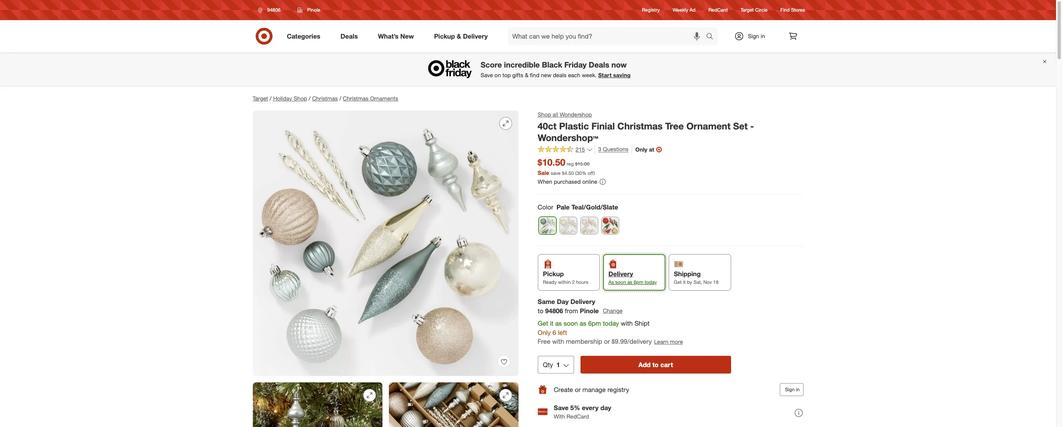 Task type: describe. For each thing, give the bounding box(es) containing it.
categories link
[[280, 27, 331, 45]]

at
[[649, 146, 655, 153]]

as
[[609, 280, 614, 286]]

save inside save 5% every day with redcard
[[554, 404, 569, 412]]

questions
[[603, 146, 629, 153]]

30
[[577, 170, 582, 177]]

$9.99/delivery
[[612, 338, 652, 346]]

soon inside get it as soon as 6pm today with shipt only 6 left free with membership or $9.99/delivery learn more
[[564, 320, 578, 328]]

today inside delivery as soon as 6pm today
[[645, 280, 657, 286]]

to 94806
[[538, 307, 563, 315]]

learn more button
[[654, 338, 684, 347]]

gifts
[[513, 72, 524, 79]]

)
[[594, 170, 595, 177]]

weekly
[[673, 7, 689, 13]]

target / holiday shop / christmas / christmas ornaments
[[253, 95, 398, 102]]

215 link
[[538, 145, 593, 155]]

new
[[401, 32, 414, 40]]

search
[[703, 33, 722, 41]]

$15.00
[[575, 161, 590, 167]]

shop inside 'shop all wondershop 40ct plastic finial christmas tree ornament set - wondershop™'
[[538, 111, 551, 118]]

start
[[599, 72, 612, 79]]

wondershop™
[[538, 132, 599, 143]]

holiday shop link
[[273, 95, 307, 102]]

1 vertical spatial or
[[575, 386, 581, 394]]

1 horizontal spatial only
[[636, 146, 648, 153]]

sign in link
[[728, 27, 778, 45]]

new
[[541, 72, 552, 79]]

color pale teal/gold/slate
[[538, 203, 619, 211]]

cart
[[661, 361, 673, 369]]

categories
[[287, 32, 321, 40]]

1
[[557, 361, 560, 369]]

0 vertical spatial &
[[457, 32, 461, 40]]

6
[[553, 329, 557, 337]]

deals inside score incredible black friday deals now save on top gifts & find new deals each week. start saving
[[589, 60, 610, 69]]

sign in button
[[780, 384, 804, 397]]

%
[[582, 170, 587, 177]]

same
[[538, 298, 555, 306]]

score incredible black friday deals now save on top gifts & find new deals each week. start saving
[[481, 60, 631, 79]]

free
[[538, 338, 551, 346]]

$10.50 reg $15.00 sale save $ 4.50 ( 30 % off )
[[538, 157, 595, 177]]

get inside get it as soon as 6pm today with shipt only 6 left free with membership or $9.99/delivery learn more
[[538, 320, 548, 328]]

215
[[576, 146, 585, 153]]

1 horizontal spatial with
[[621, 320, 633, 328]]

redcard inside save 5% every day with redcard
[[567, 414, 589, 420]]

change
[[603, 308, 623, 315]]

(
[[576, 170, 577, 177]]

weekly ad link
[[673, 7, 696, 14]]

each
[[568, 72, 581, 79]]

pale teal/gold/slate image
[[539, 217, 556, 234]]

purchased
[[554, 179, 581, 185]]

score
[[481, 60, 502, 69]]

christmas ornaments link
[[343, 95, 398, 102]]

with
[[554, 414, 565, 420]]

1 horizontal spatial as
[[580, 320, 587, 328]]

within
[[558, 280, 571, 286]]

1 vertical spatial pinole
[[580, 307, 599, 315]]

0 horizontal spatial christmas
[[312, 95, 338, 102]]

pickup for ready
[[543, 270, 564, 278]]

membership
[[566, 338, 603, 346]]

what's new link
[[371, 27, 424, 45]]

sign inside button
[[785, 387, 795, 393]]

save inside score incredible black friday deals now save on top gifts & find new deals each week. start saving
[[481, 72, 493, 79]]

same day delivery
[[538, 298, 596, 306]]

red/green/gold image
[[602, 217, 619, 234]]

learn
[[655, 339, 669, 346]]

weekly ad
[[673, 7, 696, 13]]

sale
[[538, 170, 550, 177]]

delivery for same day delivery
[[571, 298, 596, 306]]

only at
[[636, 146, 655, 153]]

ready
[[543, 280, 557, 286]]

shipt
[[635, 320, 650, 328]]

what's
[[378, 32, 399, 40]]

set
[[734, 120, 748, 132]]

1 vertical spatial 94806
[[545, 307, 563, 315]]

friday
[[565, 60, 587, 69]]

0 horizontal spatial deals
[[341, 32, 358, 40]]

christmas link
[[312, 95, 338, 102]]

it inside shipping get it by sat, nov 18
[[683, 280, 686, 286]]

find stores link
[[781, 7, 805, 14]]

qty 1
[[543, 361, 560, 369]]

holiday
[[273, 95, 292, 102]]

add to cart
[[639, 361, 673, 369]]

in inside button
[[796, 387, 800, 393]]

save
[[551, 170, 561, 177]]

40ct plastic finial christmas tree ornament set - wondershop™, 1 of 7 image
[[253, 111, 519, 377]]

2 / from the left
[[309, 95, 311, 102]]

manage
[[583, 386, 606, 394]]

target circle link
[[741, 7, 768, 14]]

day
[[601, 404, 612, 412]]

40ct plastic finial christmas tree ornament set - wondershop™, 2 of 7 image
[[253, 383, 382, 428]]

pale
[[557, 203, 570, 211]]

pinole inside dropdown button
[[307, 7, 321, 13]]

1 horizontal spatial christmas
[[343, 95, 369, 102]]

0 horizontal spatial as
[[556, 320, 562, 328]]

shipping get it by sat, nov 18
[[674, 270, 719, 286]]

on
[[495, 72, 501, 79]]

3
[[599, 146, 602, 153]]

find stores
[[781, 7, 805, 13]]

6pm inside delivery as soon as 6pm today
[[634, 280, 644, 286]]

shop all wondershop 40ct plastic finial christmas tree ornament set - wondershop™
[[538, 111, 755, 143]]

pickup ready within 2 hours
[[543, 270, 589, 286]]

create or manage registry
[[554, 386, 630, 394]]

black
[[542, 60, 563, 69]]



Task type: locate. For each thing, give the bounding box(es) containing it.
to inside 'button'
[[653, 361, 659, 369]]

1 vertical spatial deals
[[589, 60, 610, 69]]

find
[[781, 7, 790, 13]]

1 vertical spatial it
[[550, 320, 554, 328]]

save up with
[[554, 404, 569, 412]]

it left by
[[683, 280, 686, 286]]

1 vertical spatial with
[[553, 338, 564, 346]]

get
[[674, 280, 682, 286], [538, 320, 548, 328]]

sign in
[[748, 33, 766, 39], [785, 387, 800, 393]]

1 horizontal spatial deals
[[589, 60, 610, 69]]

0 vertical spatial sign
[[748, 33, 760, 39]]

image gallery element
[[253, 111, 519, 428]]

online
[[583, 179, 598, 185]]

plastic
[[559, 120, 589, 132]]

only left the at
[[636, 146, 648, 153]]

target left 'circle'
[[741, 7, 754, 13]]

today down change button
[[603, 320, 619, 328]]

0 vertical spatial save
[[481, 72, 493, 79]]

pickup for &
[[434, 32, 455, 40]]

0 vertical spatial get
[[674, 280, 682, 286]]

0 horizontal spatial or
[[575, 386, 581, 394]]

0 horizontal spatial &
[[457, 32, 461, 40]]

redcard right ad
[[709, 7, 728, 13]]

sat,
[[694, 280, 702, 286]]

left
[[558, 329, 567, 337]]

target inside 'link'
[[741, 7, 754, 13]]

/ right target link
[[270, 95, 272, 102]]

shop right the holiday
[[294, 95, 307, 102]]

0 horizontal spatial it
[[550, 320, 554, 328]]

0 horizontal spatial 94806
[[267, 7, 281, 13]]

6pm
[[634, 280, 644, 286], [589, 320, 601, 328]]

get down the to 94806 on the bottom right of page
[[538, 320, 548, 328]]

in
[[761, 33, 766, 39], [796, 387, 800, 393]]

target left the holiday
[[253, 95, 268, 102]]

1 horizontal spatial delivery
[[571, 298, 596, 306]]

search button
[[703, 27, 722, 47]]

save left on
[[481, 72, 493, 79]]

1 horizontal spatial pinole
[[580, 307, 599, 315]]

save 5% every day with redcard
[[554, 404, 612, 420]]

delivery for pickup & delivery
[[463, 32, 488, 40]]

1 horizontal spatial soon
[[616, 280, 626, 286]]

$10.50
[[538, 157, 566, 168]]

0 horizontal spatial redcard
[[567, 414, 589, 420]]

1 vertical spatial sign
[[785, 387, 795, 393]]

qty
[[543, 361, 553, 369]]

2
[[572, 280, 575, 286]]

0 vertical spatial with
[[621, 320, 633, 328]]

off
[[588, 170, 594, 177]]

from pinole
[[565, 307, 599, 315]]

day
[[557, 298, 569, 306]]

1 horizontal spatial target
[[741, 7, 754, 13]]

or right the create
[[575, 386, 581, 394]]

ornament
[[687, 120, 731, 132]]

when
[[538, 179, 553, 185]]

0 vertical spatial deals
[[341, 32, 358, 40]]

more
[[670, 339, 683, 346]]

soon right as
[[616, 280, 626, 286]]

0 horizontal spatial /
[[270, 95, 272, 102]]

1 horizontal spatial sign
[[785, 387, 795, 393]]

18
[[714, 280, 719, 286]]

1 vertical spatial &
[[525, 72, 529, 79]]

/ right christmas link
[[340, 95, 341, 102]]

change button
[[603, 307, 623, 316]]

christmas right the holiday shop link
[[312, 95, 338, 102]]

1 vertical spatial save
[[554, 404, 569, 412]]

soon up left
[[564, 320, 578, 328]]

0 horizontal spatial in
[[761, 33, 766, 39]]

get it as soon as 6pm today with shipt only 6 left free with membership or $9.99/delivery learn more
[[538, 320, 683, 346]]

1 vertical spatial redcard
[[567, 414, 589, 420]]

& inside score incredible black friday deals now save on top gifts & find new deals each week. start saving
[[525, 72, 529, 79]]

color
[[538, 203, 554, 211]]

wondershop
[[560, 111, 592, 118]]

ornaments
[[370, 95, 398, 102]]

94806 down same
[[545, 307, 563, 315]]

0 horizontal spatial sign
[[748, 33, 760, 39]]

$
[[562, 170, 565, 177]]

40ct plastic finial christmas tree ornament set - wondershop™, 3 of 7 image
[[389, 383, 519, 428]]

1 vertical spatial delivery
[[609, 270, 634, 278]]

redcard link
[[709, 7, 728, 14]]

4.50
[[565, 170, 574, 177]]

delivery as soon as 6pm today
[[609, 270, 657, 286]]

only up the free
[[538, 329, 551, 337]]

1 horizontal spatial sign in
[[785, 387, 800, 393]]

deals
[[553, 72, 567, 79]]

pickup & delivery
[[434, 32, 488, 40]]

1 horizontal spatial to
[[653, 361, 659, 369]]

deals link
[[334, 27, 368, 45]]

1 horizontal spatial 94806
[[545, 307, 563, 315]]

shipping
[[674, 270, 701, 278]]

40ct
[[538, 120, 557, 132]]

1 horizontal spatial shop
[[538, 111, 551, 118]]

only
[[636, 146, 648, 153], [538, 329, 551, 337]]

sign in inside button
[[785, 387, 800, 393]]

1 / from the left
[[270, 95, 272, 102]]

1 horizontal spatial save
[[554, 404, 569, 412]]

or inside get it as soon as 6pm today with shipt only 6 left free with membership or $9.99/delivery learn more
[[604, 338, 610, 346]]

stores
[[792, 7, 805, 13]]

pinole right 'from'
[[580, 307, 599, 315]]

0 vertical spatial pickup
[[434, 32, 455, 40]]

1 horizontal spatial in
[[796, 387, 800, 393]]

1 vertical spatial only
[[538, 329, 551, 337]]

2 horizontal spatial /
[[340, 95, 341, 102]]

6pm inside get it as soon as 6pm today with shipt only 6 left free with membership or $9.99/delivery learn more
[[589, 320, 601, 328]]

0 horizontal spatial soon
[[564, 320, 578, 328]]

as down from pinole
[[580, 320, 587, 328]]

shop left all
[[538, 111, 551, 118]]

today
[[645, 280, 657, 286], [603, 320, 619, 328]]

when purchased online
[[538, 179, 598, 185]]

0 vertical spatial it
[[683, 280, 686, 286]]

today left by
[[645, 280, 657, 286]]

0 horizontal spatial shop
[[294, 95, 307, 102]]

3 questions link
[[595, 145, 629, 154]]

0 horizontal spatial 6pm
[[589, 320, 601, 328]]

with
[[621, 320, 633, 328], [553, 338, 564, 346]]

christmas inside 'shop all wondershop 40ct plastic finial christmas tree ornament set - wondershop™'
[[618, 120, 663, 132]]

0 vertical spatial or
[[604, 338, 610, 346]]

only inside get it as soon as 6pm today with shipt only 6 left free with membership or $9.99/delivery learn more
[[538, 329, 551, 337]]

1 vertical spatial get
[[538, 320, 548, 328]]

1 vertical spatial today
[[603, 320, 619, 328]]

delivery
[[463, 32, 488, 40], [609, 270, 634, 278], [571, 298, 596, 306]]

0 horizontal spatial save
[[481, 72, 493, 79]]

0 horizontal spatial today
[[603, 320, 619, 328]]

0 horizontal spatial pinole
[[307, 7, 321, 13]]

today inside get it as soon as 6pm today with shipt only 6 left free with membership or $9.99/delivery learn more
[[603, 320, 619, 328]]

0 horizontal spatial get
[[538, 320, 548, 328]]

0 vertical spatial redcard
[[709, 7, 728, 13]]

deals left what's
[[341, 32, 358, 40]]

1 vertical spatial to
[[653, 361, 659, 369]]

0 vertical spatial today
[[645, 280, 657, 286]]

0 vertical spatial 6pm
[[634, 280, 644, 286]]

2 horizontal spatial as
[[628, 280, 633, 286]]

0 horizontal spatial target
[[253, 95, 268, 102]]

0 vertical spatial shop
[[294, 95, 307, 102]]

create
[[554, 386, 573, 394]]

1 horizontal spatial it
[[683, 280, 686, 286]]

6pm right as
[[634, 280, 644, 286]]

0 vertical spatial target
[[741, 7, 754, 13]]

0 vertical spatial sign in
[[748, 33, 766, 39]]

0 vertical spatial 94806
[[267, 7, 281, 13]]

delivery up as
[[609, 270, 634, 278]]

as inside delivery as soon as 6pm today
[[628, 280, 633, 286]]

christmas up only at
[[618, 120, 663, 132]]

0 vertical spatial only
[[636, 146, 648, 153]]

target
[[741, 7, 754, 13], [253, 95, 268, 102]]

registry
[[608, 386, 630, 394]]

pickup inside pickup & delivery link
[[434, 32, 455, 40]]

2 horizontal spatial christmas
[[618, 120, 663, 132]]

1 vertical spatial sign in
[[785, 387, 800, 393]]

soon inside delivery as soon as 6pm today
[[616, 280, 626, 286]]

0 vertical spatial to
[[538, 307, 544, 315]]

add to cart button
[[581, 357, 731, 374]]

target link
[[253, 95, 268, 102]]

pickup up ready
[[543, 270, 564, 278]]

target for target / holiday shop / christmas / christmas ornaments
[[253, 95, 268, 102]]

as right as
[[628, 280, 633, 286]]

get left by
[[674, 280, 682, 286]]

christmas left the ornaments in the left top of the page
[[343, 95, 369, 102]]

pinole up categories link
[[307, 7, 321, 13]]

/ left christmas link
[[309, 95, 311, 102]]

1 vertical spatial 6pm
[[589, 320, 601, 328]]

0 horizontal spatial sign in
[[748, 33, 766, 39]]

it up 6
[[550, 320, 554, 328]]

2 vertical spatial delivery
[[571, 298, 596, 306]]

1 horizontal spatial today
[[645, 280, 657, 286]]

target for target circle
[[741, 7, 754, 13]]

/
[[270, 95, 272, 102], [309, 95, 311, 102], [340, 95, 341, 102]]

what's new
[[378, 32, 414, 40]]

pickup right the new
[[434, 32, 455, 40]]

3 questions
[[599, 146, 629, 153]]

pickup inside pickup ready within 2 hours
[[543, 270, 564, 278]]

0 vertical spatial pinole
[[307, 7, 321, 13]]

with down 6
[[553, 338, 564, 346]]

0 horizontal spatial delivery
[[463, 32, 488, 40]]

94806 left pinole dropdown button
[[267, 7, 281, 13]]

0 vertical spatial in
[[761, 33, 766, 39]]

0 vertical spatial delivery
[[463, 32, 488, 40]]

94806 inside 'dropdown button'
[[267, 7, 281, 13]]

now
[[612, 60, 627, 69]]

1 vertical spatial pickup
[[543, 270, 564, 278]]

every
[[582, 404, 599, 412]]

0 horizontal spatial pickup
[[434, 32, 455, 40]]

all
[[553, 111, 558, 118]]

deals up start
[[589, 60, 610, 69]]

1 horizontal spatial &
[[525, 72, 529, 79]]

1 horizontal spatial get
[[674, 280, 682, 286]]

tree
[[666, 120, 684, 132]]

candy champagne image
[[560, 217, 577, 234]]

incredible
[[504, 60, 540, 69]]

delivery up from pinole
[[571, 298, 596, 306]]

ad
[[690, 7, 696, 13]]

delivery up score
[[463, 32, 488, 40]]

1 vertical spatial in
[[796, 387, 800, 393]]

to down same
[[538, 307, 544, 315]]

What can we help you find? suggestions appear below search field
[[508, 27, 708, 45]]

1 horizontal spatial or
[[604, 338, 610, 346]]

3 / from the left
[[340, 95, 341, 102]]

0 horizontal spatial only
[[538, 329, 551, 337]]

0 horizontal spatial with
[[553, 338, 564, 346]]

as up left
[[556, 320, 562, 328]]

2 horizontal spatial delivery
[[609, 270, 634, 278]]

to right add
[[653, 361, 659, 369]]

christmas
[[312, 95, 338, 102], [343, 95, 369, 102], [618, 120, 663, 132]]

it inside get it as soon as 6pm today with shipt only 6 left free with membership or $9.99/delivery learn more
[[550, 320, 554, 328]]

1 horizontal spatial redcard
[[709, 7, 728, 13]]

top
[[503, 72, 511, 79]]

1 horizontal spatial /
[[309, 95, 311, 102]]

1 horizontal spatial pickup
[[543, 270, 564, 278]]

1 vertical spatial soon
[[564, 320, 578, 328]]

6pm down from pinole
[[589, 320, 601, 328]]

get inside shipping get it by sat, nov 18
[[674, 280, 682, 286]]

redcard down 5%
[[567, 414, 589, 420]]

1 vertical spatial target
[[253, 95, 268, 102]]

registry link
[[642, 7, 660, 14]]

reg
[[567, 161, 574, 167]]

teal/gold/slate
[[572, 203, 619, 211]]

0 vertical spatial soon
[[616, 280, 626, 286]]

saving
[[614, 72, 631, 79]]

pickup & delivery link
[[427, 27, 498, 45]]

with left shipt
[[621, 320, 633, 328]]

1 horizontal spatial 6pm
[[634, 280, 644, 286]]

pink/champagne image
[[581, 217, 598, 234]]

or right membership
[[604, 338, 610, 346]]

circle
[[756, 7, 768, 13]]

94806 button
[[253, 3, 289, 17]]

0 horizontal spatial to
[[538, 307, 544, 315]]

delivery inside delivery as soon as 6pm today
[[609, 270, 634, 278]]

1 vertical spatial shop
[[538, 111, 551, 118]]



Task type: vqa. For each thing, say whether or not it's contained in the screenshot.
Save 5% Get More Every Day.** In store & online. on the bottom of page
no



